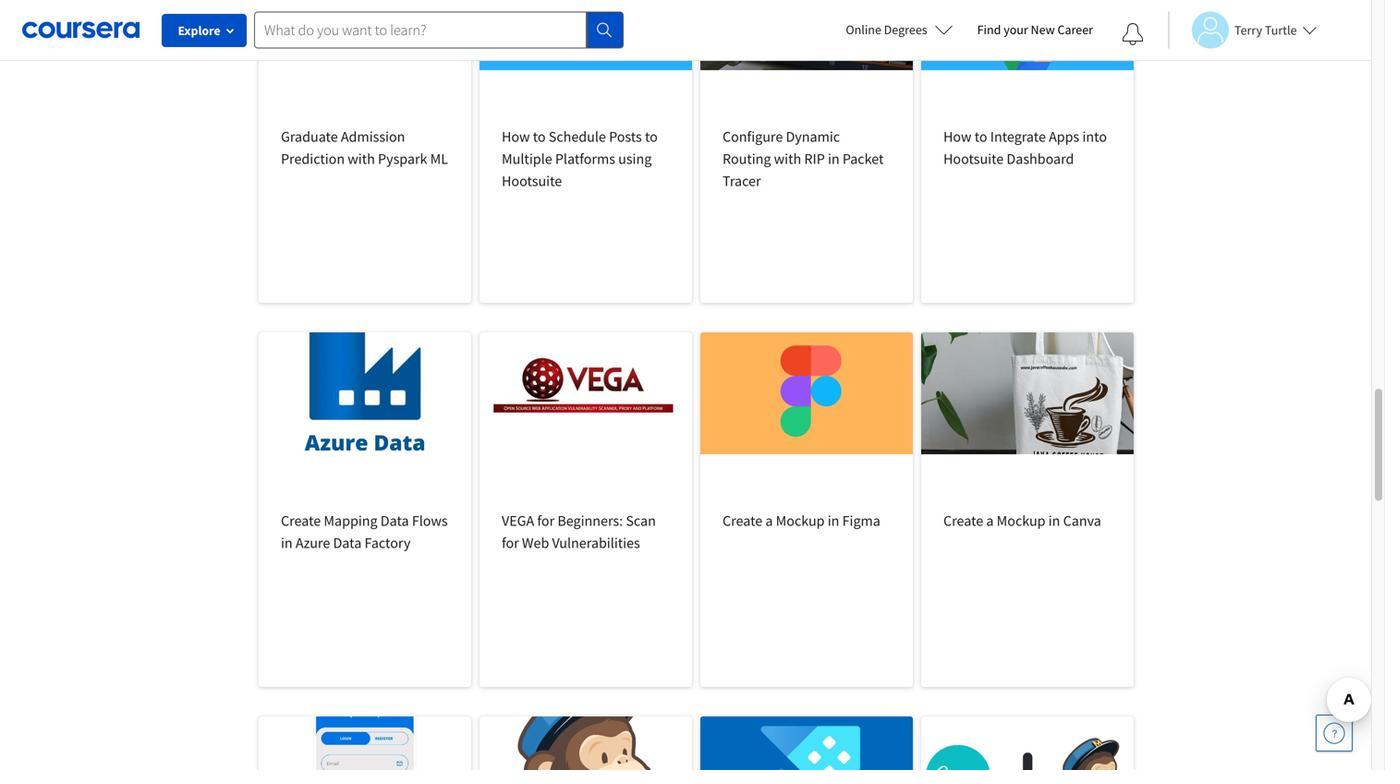 Task type: describe. For each thing, give the bounding box(es) containing it.
flows
[[412, 512, 448, 530]]

turtle
[[1265, 22, 1297, 38]]

create a mockup in canva link
[[921, 333, 1134, 688]]

ml
[[430, 150, 448, 168]]

hootsuite inside how to schedule posts to multiple platforms using hootsuite
[[502, 172, 562, 190]]

how for how to schedule posts to multiple platforms using hootsuite
[[502, 128, 530, 146]]

posts
[[609, 128, 642, 146]]

graduate
[[281, 128, 338, 146]]

terry turtle button
[[1168, 12, 1317, 49]]

in inside create mapping data flows in azure data factory
[[281, 534, 293, 553]]

hootsuite inside how to integrate apps into hootsuite dashboard
[[944, 150, 1004, 168]]

how for how to integrate apps into hootsuite dashboard
[[944, 128, 972, 146]]

create mapping data flows in azure data factory link
[[259, 333, 471, 688]]

new
[[1031, 21, 1055, 38]]

how to schedule posts to multiple platforms using hootsuite
[[502, 128, 658, 190]]

multiple
[[502, 150, 552, 168]]

your
[[1004, 21, 1028, 38]]

vega
[[502, 512, 534, 530]]

canva
[[1063, 512, 1101, 530]]

a for create a mockup in canva
[[987, 512, 994, 530]]

into
[[1083, 128, 1107, 146]]

dynamic
[[786, 128, 840, 146]]

scan
[[626, 512, 656, 530]]

admission
[[341, 128, 405, 146]]

explore button
[[162, 14, 247, 47]]

in left the figma
[[828, 512, 840, 530]]

coursera image
[[22, 15, 140, 45]]

configure dynamic routing with rip in packet tracer
[[723, 128, 884, 190]]

online
[[846, 21, 882, 38]]

how to schedule posts to multiple platforms using hootsuite link
[[480, 0, 692, 303]]

figma
[[843, 512, 881, 530]]

beginners:
[[558, 512, 623, 530]]

factory
[[365, 534, 411, 553]]

mockup for figma
[[776, 512, 825, 530]]

mapping
[[324, 512, 378, 530]]

platforms
[[555, 150, 615, 168]]

vulnerabilities
[[552, 534, 640, 553]]

azure
[[296, 534, 330, 553]]

create a mockup in figma link
[[701, 333, 913, 688]]

packet
[[843, 150, 884, 168]]

web
[[522, 534, 549, 553]]

terry turtle
[[1235, 22, 1297, 38]]

in inside configure dynamic routing with rip in packet tracer
[[828, 150, 840, 168]]

mockup for canva
[[997, 512, 1046, 530]]

show notifications image
[[1122, 23, 1144, 45]]

0 horizontal spatial data
[[333, 534, 362, 553]]

a for create a mockup in figma
[[766, 512, 773, 530]]

dashboard
[[1007, 150, 1074, 168]]

to for multiple
[[533, 128, 546, 146]]



Task type: vqa. For each thing, say whether or not it's contained in the screenshot.
The Google icon
no



Task type: locate. For each thing, give the bounding box(es) containing it.
find your new career
[[977, 21, 1093, 38]]

0 horizontal spatial mockup
[[776, 512, 825, 530]]

how left the integrate
[[944, 128, 972, 146]]

1 horizontal spatial data
[[381, 512, 409, 530]]

0 vertical spatial for
[[537, 512, 555, 530]]

1 horizontal spatial create
[[723, 512, 763, 530]]

data down the mapping
[[333, 534, 362, 553]]

0 horizontal spatial for
[[502, 534, 519, 553]]

1 create from the left
[[281, 512, 321, 530]]

configure dynamic routing with rip in packet tracer link
[[701, 0, 913, 303]]

1 mockup from the left
[[776, 512, 825, 530]]

with
[[348, 150, 375, 168], [774, 150, 801, 168]]

1 with from the left
[[348, 150, 375, 168]]

explore
[[178, 22, 220, 39]]

find
[[977, 21, 1001, 38]]

in left canva
[[1049, 512, 1060, 530]]

to left the integrate
[[975, 128, 988, 146]]

2 mockup from the left
[[997, 512, 1046, 530]]

configure
[[723, 128, 783, 146]]

mockup left canva
[[997, 512, 1046, 530]]

how
[[502, 128, 530, 146], [944, 128, 972, 146]]

1 horizontal spatial to
[[645, 128, 658, 146]]

to up multiple
[[533, 128, 546, 146]]

to for hootsuite
[[975, 128, 988, 146]]

create for create a mockup in canva
[[944, 512, 984, 530]]

1 horizontal spatial for
[[537, 512, 555, 530]]

0 horizontal spatial with
[[348, 150, 375, 168]]

2 horizontal spatial create
[[944, 512, 984, 530]]

1 horizontal spatial with
[[774, 150, 801, 168]]

how inside how to integrate apps into hootsuite dashboard
[[944, 128, 972, 146]]

vega for beginners: scan for web vulnerabilities
[[502, 512, 656, 553]]

1 vertical spatial data
[[333, 534, 362, 553]]

rip
[[804, 150, 825, 168]]

0 horizontal spatial hootsuite
[[502, 172, 562, 190]]

in right rip at the top right of the page
[[828, 150, 840, 168]]

for up web
[[537, 512, 555, 530]]

2 a from the left
[[987, 512, 994, 530]]

mockup
[[776, 512, 825, 530], [997, 512, 1046, 530]]

how to integrate apps into hootsuite dashboard link
[[921, 0, 1134, 303]]

with inside configure dynamic routing with rip in packet tracer
[[774, 150, 801, 168]]

vega for beginners: scan for web vulnerabilities link
[[480, 333, 692, 688]]

a
[[766, 512, 773, 530], [987, 512, 994, 530]]

tracer
[[723, 172, 761, 190]]

for
[[537, 512, 555, 530], [502, 534, 519, 553]]

0 horizontal spatial how
[[502, 128, 530, 146]]

graduate admission prediction with pyspark ml
[[281, 128, 448, 168]]

create mapping data flows in azure data factory
[[281, 512, 448, 553]]

create for create mapping data flows in azure data factory
[[281, 512, 321, 530]]

0 horizontal spatial to
[[533, 128, 546, 146]]

schedule
[[549, 128, 606, 146]]

find your new career link
[[968, 18, 1103, 42]]

help center image
[[1323, 723, 1346, 745]]

how to integrate apps into hootsuite dashboard
[[944, 128, 1107, 168]]

apps
[[1049, 128, 1080, 146]]

for down vega
[[502, 534, 519, 553]]

with left rip at the top right of the page
[[774, 150, 801, 168]]

1 a from the left
[[766, 512, 773, 530]]

1 horizontal spatial a
[[987, 512, 994, 530]]

pyspark
[[378, 150, 427, 168]]

degrees
[[884, 21, 928, 38]]

1 how from the left
[[502, 128, 530, 146]]

2 to from the left
[[645, 128, 658, 146]]

a left the figma
[[766, 512, 773, 530]]

1 horizontal spatial how
[[944, 128, 972, 146]]

with for routing
[[774, 150, 801, 168]]

0 horizontal spatial create
[[281, 512, 321, 530]]

with inside 'graduate admission prediction with pyspark ml'
[[348, 150, 375, 168]]

using
[[618, 150, 652, 168]]

in left azure
[[281, 534, 293, 553]]

1 vertical spatial for
[[502, 534, 519, 553]]

1 horizontal spatial hootsuite
[[944, 150, 1004, 168]]

to inside how to integrate apps into hootsuite dashboard
[[975, 128, 988, 146]]

prediction
[[281, 150, 345, 168]]

online degrees button
[[831, 9, 968, 50]]

data
[[381, 512, 409, 530], [333, 534, 362, 553]]

data up factory
[[381, 512, 409, 530]]

in
[[828, 150, 840, 168], [828, 512, 840, 530], [1049, 512, 1060, 530], [281, 534, 293, 553]]

mockup left the figma
[[776, 512, 825, 530]]

how up multiple
[[502, 128, 530, 146]]

create for create a mockup in figma
[[723, 512, 763, 530]]

1 to from the left
[[533, 128, 546, 146]]

integrate
[[991, 128, 1046, 146]]

to right the posts
[[645, 128, 658, 146]]

to
[[533, 128, 546, 146], [645, 128, 658, 146], [975, 128, 988, 146]]

routing
[[723, 150, 771, 168]]

0 horizontal spatial a
[[766, 512, 773, 530]]

terry
[[1235, 22, 1263, 38]]

hootsuite down multiple
[[502, 172, 562, 190]]

hootsuite down the integrate
[[944, 150, 1004, 168]]

hootsuite
[[944, 150, 1004, 168], [502, 172, 562, 190]]

create a mockup in canva
[[944, 512, 1101, 530]]

0 vertical spatial data
[[381, 512, 409, 530]]

2 how from the left
[[944, 128, 972, 146]]

create inside create a mockup in canva link
[[944, 512, 984, 530]]

career
[[1058, 21, 1093, 38]]

3 create from the left
[[944, 512, 984, 530]]

0 vertical spatial hootsuite
[[944, 150, 1004, 168]]

1 horizontal spatial mockup
[[997, 512, 1046, 530]]

with down admission
[[348, 150, 375, 168]]

create
[[281, 512, 321, 530], [723, 512, 763, 530], [944, 512, 984, 530]]

a left canva
[[987, 512, 994, 530]]

create inside create mapping data flows in azure data factory
[[281, 512, 321, 530]]

What do you want to learn? text field
[[254, 12, 587, 49]]

with for prediction
[[348, 150, 375, 168]]

create a mockup in figma
[[723, 512, 881, 530]]

how inside how to schedule posts to multiple platforms using hootsuite
[[502, 128, 530, 146]]

online degrees
[[846, 21, 928, 38]]

2 horizontal spatial to
[[975, 128, 988, 146]]

graduate admission prediction with pyspark ml link
[[259, 0, 471, 303]]

2 create from the left
[[723, 512, 763, 530]]

3 to from the left
[[975, 128, 988, 146]]

1 vertical spatial hootsuite
[[502, 172, 562, 190]]

2 with from the left
[[774, 150, 801, 168]]

None search field
[[254, 12, 624, 49]]



